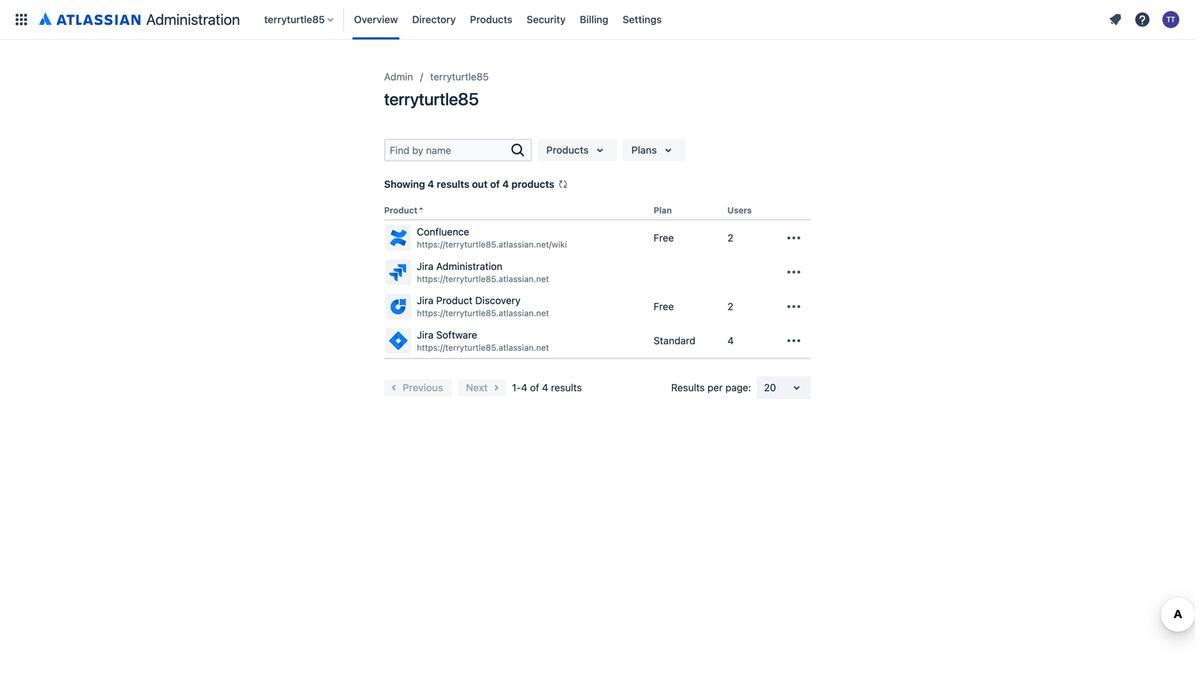 Task type: vqa. For each thing, say whether or not it's contained in the screenshot.
'Show details'
no



Task type: describe. For each thing, give the bounding box(es) containing it.
per
[[708, 382, 723, 394]]

global navigation element
[[9, 0, 1105, 39]]

plans
[[632, 144, 657, 156]]

next image
[[488, 379, 505, 396]]

administration banner
[[0, 0, 1196, 40]]

1 horizontal spatial of
[[530, 382, 540, 394]]

1-
[[512, 382, 521, 394]]

terryturtle85 for terryturtle85 link
[[430, 71, 489, 83]]

overview
[[354, 14, 398, 25]]

products link
[[466, 8, 517, 31]]

settings
[[623, 14, 662, 25]]

results per page:
[[672, 382, 752, 394]]

free for https://terryturtle85.atlassian.net/wiki
[[654, 232, 674, 244]]

terryturtle85 link
[[430, 68, 489, 85]]

page:
[[726, 382, 752, 394]]

0 vertical spatial product
[[384, 205, 418, 215]]

search image
[[510, 142, 527, 159]]

jira for jira software
[[417, 329, 434, 341]]

https://terryturtle85.atlassian.net for jira software
[[417, 343, 549, 353]]

out
[[472, 178, 488, 190]]

directory link
[[408, 8, 460, 31]]

product inside jira product discovery https://terryturtle85.atlassian.net
[[436, 295, 473, 306]]

administration inside 'link'
[[146, 10, 240, 28]]

help icon image
[[1134, 11, 1151, 28]]

jira administration https://terryturtle85.atlassian.net
[[417, 260, 549, 284]]

administration inside jira administration https://terryturtle85.atlassian.net
[[436, 260, 503, 272]]

0 vertical spatial results
[[437, 178, 470, 190]]

4 right out
[[503, 178, 509, 190]]

products button
[[538, 139, 617, 162]]

previous image
[[386, 379, 403, 396]]

products for products "link"
[[470, 14, 513, 25]]

results
[[672, 382, 705, 394]]

account image
[[1163, 11, 1180, 28]]

software
[[436, 329, 477, 341]]

showing 4 results out of 4 products
[[384, 178, 555, 190]]

standard
[[654, 335, 696, 347]]

2 https://terryturtle85.atlassian.net from the top
[[417, 308, 549, 318]]

terryturtle85 button
[[260, 8, 339, 31]]

security link
[[523, 8, 570, 31]]

2 vertical spatial terryturtle85
[[384, 89, 479, 109]]



Task type: locate. For each thing, give the bounding box(es) containing it.
admin link
[[384, 68, 413, 85]]

of right out
[[490, 178, 500, 190]]

of
[[490, 178, 500, 190], [530, 382, 540, 394]]

open image
[[789, 379, 806, 396]]

free up standard
[[654, 301, 674, 312]]

2 2 from the top
[[728, 301, 734, 312]]

appswitcher icon image
[[13, 11, 30, 28]]

1 vertical spatial https://terryturtle85.atlassian.net
[[417, 308, 549, 318]]

discovery
[[475, 295, 521, 306]]

terryturtle85 for terryturtle85 dropdown button
[[264, 14, 325, 25]]

1 https://terryturtle85.atlassian.net from the top
[[417, 274, 549, 284]]

security
[[527, 14, 566, 25]]

jira administration image
[[387, 261, 410, 284]]

billing
[[580, 14, 609, 25]]

0 vertical spatial products
[[470, 14, 513, 25]]

results left out
[[437, 178, 470, 190]]

jira inside jira product discovery https://terryturtle85.atlassian.net
[[417, 295, 434, 306]]

1 horizontal spatial results
[[551, 382, 582, 394]]

2 vertical spatial jira
[[417, 329, 434, 341]]

0 horizontal spatial products
[[470, 14, 513, 25]]

jira software https://terryturtle85.atlassian.net
[[417, 329, 549, 353]]

https://terryturtle85.atlassian.net up discovery at the left top
[[417, 274, 549, 284]]

jira product discovery image
[[387, 295, 410, 318]]

plan
[[654, 205, 672, 215]]

0 vertical spatial 2
[[728, 232, 734, 244]]

jira right jira product discovery image
[[417, 295, 434, 306]]

product down showing
[[384, 205, 418, 215]]

https://terryturtle85.atlassian.net for jira administration
[[417, 274, 549, 284]]

jira inside "jira software https://terryturtle85.atlassian.net"
[[417, 329, 434, 341]]

1 vertical spatial 2
[[728, 301, 734, 312]]

free down the plan
[[654, 232, 674, 244]]

admin
[[384, 71, 413, 83]]

jira software image
[[387, 330, 410, 352], [387, 330, 410, 352]]

1-4 of 4 results
[[512, 382, 582, 394]]

0 vertical spatial administration
[[146, 10, 240, 28]]

free for product
[[654, 301, 674, 312]]

products inside popup button
[[547, 144, 589, 156]]

refresh image
[[558, 179, 569, 190]]

1 vertical spatial results
[[551, 382, 582, 394]]

4 right 1-
[[542, 382, 549, 394]]

Search text field
[[386, 140, 510, 160]]

1 vertical spatial terryturtle85
[[430, 71, 489, 83]]

users
[[728, 205, 752, 215]]

products up refresh icon
[[547, 144, 589, 156]]

0 vertical spatial of
[[490, 178, 500, 190]]

jira left software
[[417, 329, 434, 341]]

1 vertical spatial jira
[[417, 295, 434, 306]]

jira administration image
[[387, 261, 410, 284]]

1 free from the top
[[654, 232, 674, 244]]

confluence
[[417, 226, 470, 238]]

administration
[[146, 10, 240, 28], [436, 260, 503, 272]]

products left security
[[470, 14, 513, 25]]

1 2 from the top
[[728, 232, 734, 244]]

of right 1-
[[530, 382, 540, 394]]

confluence https://terryturtle85.atlassian.net/wiki
[[417, 226, 567, 250]]

https://terryturtle85.atlassian.net
[[417, 274, 549, 284], [417, 308, 549, 318], [417, 343, 549, 353]]

0 horizontal spatial administration
[[146, 10, 240, 28]]

results right 1-
[[551, 382, 582, 394]]

1 jira from the top
[[417, 260, 434, 272]]

4 right showing
[[428, 178, 434, 190]]

1 horizontal spatial products
[[547, 144, 589, 156]]

directory
[[412, 14, 456, 25]]

showing
[[384, 178, 425, 190]]

products inside "link"
[[470, 14, 513, 25]]

jira product discovery https://terryturtle85.atlassian.net
[[417, 295, 549, 318]]

0 horizontal spatial results
[[437, 178, 470, 190]]

1 vertical spatial administration
[[436, 260, 503, 272]]

atlassian image
[[39, 10, 141, 27], [39, 10, 141, 27]]

plans button
[[623, 139, 686, 162]]

confluence image
[[387, 226, 410, 249]]

3 https://terryturtle85.atlassian.net from the top
[[417, 343, 549, 353]]

1 horizontal spatial administration
[[436, 260, 503, 272]]

jira right jira administration icon
[[417, 260, 434, 272]]

4 right next icon
[[521, 382, 528, 394]]

settings link
[[619, 8, 666, 31]]

1 vertical spatial free
[[654, 301, 674, 312]]

0 vertical spatial free
[[654, 232, 674, 244]]

1 horizontal spatial product
[[436, 295, 473, 306]]

products
[[512, 178, 555, 190]]

0 vertical spatial terryturtle85
[[264, 14, 325, 25]]

https://terryturtle85.atlassian.net down discovery at the left top
[[417, 308, 549, 318]]

confluence image
[[387, 226, 410, 249]]

2
[[728, 232, 734, 244], [728, 301, 734, 312]]

products
[[470, 14, 513, 25], [547, 144, 589, 156]]

terryturtle85
[[264, 14, 325, 25], [430, 71, 489, 83], [384, 89, 479, 109]]

0 vertical spatial jira
[[417, 260, 434, 272]]

0 vertical spatial https://terryturtle85.atlassian.net
[[417, 274, 549, 284]]

4 up page:
[[728, 335, 734, 347]]

2 for https://terryturtle85.atlassian.net/wiki
[[728, 232, 734, 244]]

0 horizontal spatial of
[[490, 178, 500, 190]]

administration link
[[34, 8, 246, 31]]

3 jira from the top
[[417, 329, 434, 341]]

jira
[[417, 260, 434, 272], [417, 295, 434, 306], [417, 329, 434, 341]]

product up software
[[436, 295, 473, 306]]

results
[[437, 178, 470, 190], [551, 382, 582, 394]]

2 jira from the top
[[417, 295, 434, 306]]

billing link
[[576, 8, 613, 31]]

products for "products" popup button
[[547, 144, 589, 156]]

20
[[764, 382, 776, 394]]

https://terryturtle85.atlassian.net down software
[[417, 343, 549, 353]]

product
[[384, 205, 418, 215], [436, 295, 473, 306]]

overview link
[[350, 8, 402, 31]]

jira for jira product discovery
[[417, 295, 434, 306]]

terryturtle85 inside terryturtle85 dropdown button
[[264, 14, 325, 25]]

jira inside jira administration https://terryturtle85.atlassian.net
[[417, 260, 434, 272]]

4
[[428, 178, 434, 190], [503, 178, 509, 190], [728, 335, 734, 347], [521, 382, 528, 394], [542, 382, 549, 394]]

https://terryturtle85.atlassian.net/wiki
[[417, 240, 567, 250]]

free
[[654, 232, 674, 244], [654, 301, 674, 312]]

2 for product
[[728, 301, 734, 312]]

jira for jira administration
[[417, 260, 434, 272]]

2 vertical spatial https://terryturtle85.atlassian.net
[[417, 343, 549, 353]]

1 vertical spatial products
[[547, 144, 589, 156]]

2 free from the top
[[654, 301, 674, 312]]

1 vertical spatial product
[[436, 295, 473, 306]]

1 vertical spatial of
[[530, 382, 540, 394]]

0 horizontal spatial product
[[384, 205, 418, 215]]

jira product discovery image
[[387, 295, 410, 318]]



